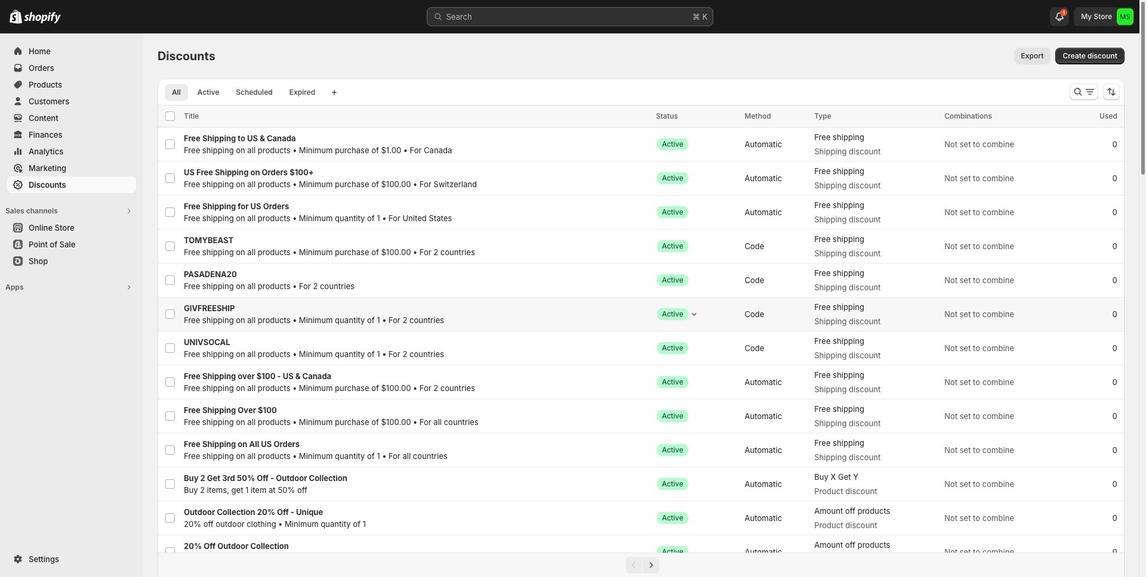 Task type: describe. For each thing, give the bounding box(es) containing it.
shopify image
[[24, 12, 61, 24]]

pagination element
[[158, 553, 1125, 578]]

shopify image
[[10, 10, 22, 24]]



Task type: vqa. For each thing, say whether or not it's contained in the screenshot.
tab list
yes



Task type: locate. For each thing, give the bounding box(es) containing it.
tab list
[[162, 84, 325, 101]]

my store image
[[1117, 8, 1134, 25]]



